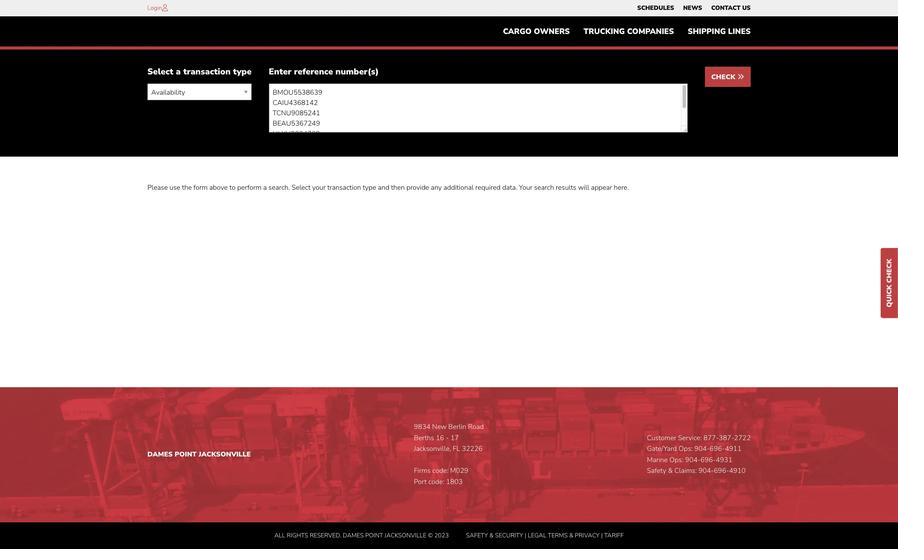 Task type: describe. For each thing, give the bounding box(es) containing it.
to
[[229, 183, 236, 193]]

search.
[[269, 183, 290, 193]]

news link
[[683, 2, 702, 14]]

4910
[[729, 467, 746, 476]]

0 vertical spatial type
[[233, 66, 252, 78]]

0 vertical spatial transaction
[[183, 66, 231, 78]]

legal
[[528, 532, 546, 540]]

your
[[519, 183, 532, 193]]

0 vertical spatial ops:
[[679, 445, 693, 454]]

additional
[[444, 183, 474, 193]]

search
[[534, 183, 554, 193]]

2 | from the left
[[601, 532, 603, 540]]

enter
[[269, 66, 292, 78]]

dames point jacksonville
[[147, 450, 251, 460]]

trucking companies
[[584, 26, 674, 37]]

17
[[451, 434, 459, 443]]

0 vertical spatial 904-
[[694, 445, 710, 454]]

contact
[[711, 4, 741, 12]]

quick
[[885, 285, 894, 308]]

reserved.
[[310, 532, 341, 540]]

your
[[312, 183, 326, 193]]

quick check link
[[881, 249, 898, 319]]

shipping
[[688, 26, 726, 37]]

2 vertical spatial 696-
[[714, 467, 729, 476]]

1 vertical spatial transaction
[[327, 183, 361, 193]]

gate/yard
[[647, 445, 677, 454]]

port
[[414, 478, 427, 487]]

1 horizontal spatial dames
[[343, 532, 364, 540]]

berlin
[[448, 423, 466, 432]]

877-
[[704, 434, 719, 443]]

all rights reserved. dames point jacksonville © 2023
[[274, 532, 449, 540]]

schedules
[[637, 4, 674, 12]]

owners
[[534, 26, 570, 37]]

safety & security | legal terms & privacy | tariff
[[466, 532, 624, 540]]

16
[[436, 434, 444, 443]]

data.
[[502, 183, 517, 193]]

privacy
[[575, 532, 600, 540]]

1 vertical spatial select
[[292, 183, 310, 193]]

shipping lines link
[[681, 23, 758, 40]]

fl
[[453, 445, 460, 454]]

schedules link
[[637, 2, 674, 14]]

legal terms & privacy link
[[528, 532, 600, 540]]

387-
[[719, 434, 734, 443]]

1 vertical spatial jacksonville
[[385, 532, 426, 540]]

trucking
[[584, 26, 625, 37]]

any
[[431, 183, 442, 193]]

news
[[683, 4, 702, 12]]

1803
[[446, 478, 463, 487]]

here.
[[614, 183, 629, 193]]

rights
[[287, 532, 308, 540]]

firms
[[414, 467, 431, 476]]

companies
[[627, 26, 674, 37]]

1 vertical spatial ops:
[[669, 456, 683, 465]]

quick check
[[885, 259, 894, 308]]

login
[[147, 4, 162, 12]]

9834 new berlin road berths 16 - 17 jacksonville, fl 32226
[[414, 423, 484, 454]]

contact us link
[[711, 2, 751, 14]]

reference
[[294, 66, 333, 78]]

2 vertical spatial 904-
[[699, 467, 714, 476]]

security
[[495, 532, 523, 540]]

contact us
[[711, 4, 751, 12]]

the
[[182, 183, 192, 193]]

safety inside customer service: 877-387-2722 gate/yard ops: 904-696-4911 marine ops: 904-696-4931 safety & claims: 904-696-4910
[[647, 467, 666, 476]]

0 horizontal spatial &
[[489, 532, 494, 540]]

claims:
[[674, 467, 697, 476]]

new
[[432, 423, 447, 432]]

above
[[209, 183, 228, 193]]

then
[[391, 183, 405, 193]]

lines
[[728, 26, 751, 37]]

select a transaction type
[[147, 66, 252, 78]]

all
[[274, 532, 285, 540]]

check inside button
[[711, 73, 737, 82]]

cargo
[[503, 26, 532, 37]]

results
[[556, 183, 576, 193]]

footer containing 9834 new berlin road
[[0, 388, 898, 550]]

appear
[[591, 183, 612, 193]]

1 vertical spatial 904-
[[685, 456, 701, 465]]

berths
[[414, 434, 434, 443]]

cargo owners link
[[496, 23, 577, 40]]

1 horizontal spatial &
[[569, 532, 573, 540]]

menu bar containing cargo owners
[[496, 23, 758, 40]]

and
[[378, 183, 389, 193]]

1 vertical spatial check
[[885, 259, 894, 283]]



Task type: locate. For each thing, give the bounding box(es) containing it.
user image
[[162, 4, 168, 11]]

a
[[176, 66, 181, 78], [263, 183, 267, 193]]

ops:
[[679, 445, 693, 454], [669, 456, 683, 465]]

1 vertical spatial dames
[[343, 532, 364, 540]]

form
[[194, 183, 208, 193]]

transaction
[[183, 66, 231, 78], [327, 183, 361, 193]]

0 vertical spatial dames
[[147, 450, 173, 460]]

0 horizontal spatial point
[[175, 450, 197, 460]]

point
[[175, 450, 197, 460], [365, 532, 383, 540]]

0 horizontal spatial type
[[233, 66, 252, 78]]

perform
[[237, 183, 261, 193]]

road
[[468, 423, 484, 432]]

0 vertical spatial select
[[147, 66, 173, 78]]

0 vertical spatial safety
[[647, 467, 666, 476]]

0 vertical spatial code:
[[432, 467, 448, 476]]

& inside customer service: 877-387-2722 gate/yard ops: 904-696-4911 marine ops: 904-696-4931 safety & claims: 904-696-4910
[[668, 467, 673, 476]]

| left legal
[[525, 532, 526, 540]]

Enter reference number(s) text field
[[269, 84, 688, 133]]

9834
[[414, 423, 430, 432]]

0 horizontal spatial a
[[176, 66, 181, 78]]

0 vertical spatial jacksonville
[[199, 450, 251, 460]]

0 vertical spatial point
[[175, 450, 197, 460]]

0 horizontal spatial safety
[[466, 532, 488, 540]]

terms
[[548, 532, 568, 540]]

1 vertical spatial menu bar
[[496, 23, 758, 40]]

required
[[475, 183, 501, 193]]

1 horizontal spatial a
[[263, 183, 267, 193]]

code: right port
[[428, 478, 444, 487]]

provide
[[406, 183, 429, 193]]

1 vertical spatial a
[[263, 183, 267, 193]]

menu bar
[[633, 2, 755, 14], [496, 23, 758, 40]]

menu bar down schedules "link"
[[496, 23, 758, 40]]

©
[[428, 532, 433, 540]]

32226
[[462, 445, 483, 454]]

menu bar up shipping
[[633, 2, 755, 14]]

0 vertical spatial 696-
[[710, 445, 725, 454]]

1 vertical spatial safety
[[466, 532, 488, 540]]

enter reference number(s)
[[269, 66, 379, 78]]

use
[[170, 183, 180, 193]]

1 horizontal spatial |
[[601, 532, 603, 540]]

dames
[[147, 450, 173, 460], [343, 532, 364, 540]]

1 horizontal spatial jacksonville
[[385, 532, 426, 540]]

1 | from the left
[[525, 532, 526, 540]]

& left the claims:
[[668, 467, 673, 476]]

safety left security
[[466, 532, 488, 540]]

cargo owners
[[503, 26, 570, 37]]

0 horizontal spatial jacksonville
[[199, 450, 251, 460]]

-
[[446, 434, 449, 443]]

0 horizontal spatial |
[[525, 532, 526, 540]]

jacksonville,
[[414, 445, 451, 454]]

4931
[[716, 456, 732, 465]]

type left the and
[[363, 183, 376, 193]]

1 vertical spatial point
[[365, 532, 383, 540]]

tariff link
[[604, 532, 624, 540]]

0 horizontal spatial select
[[147, 66, 173, 78]]

0 vertical spatial menu bar
[[633, 2, 755, 14]]

4911
[[725, 445, 742, 454]]

1 horizontal spatial select
[[292, 183, 310, 193]]

code:
[[432, 467, 448, 476], [428, 478, 444, 487]]

0 horizontal spatial check
[[711, 73, 737, 82]]

will
[[578, 183, 589, 193]]

|
[[525, 532, 526, 540], [601, 532, 603, 540]]

696-
[[710, 445, 725, 454], [701, 456, 716, 465], [714, 467, 729, 476]]

2722
[[734, 434, 751, 443]]

0 vertical spatial check
[[711, 73, 737, 82]]

number(s)
[[336, 66, 379, 78]]

safety
[[647, 467, 666, 476], [466, 532, 488, 540]]

us
[[742, 4, 751, 12]]

select
[[147, 66, 173, 78], [292, 183, 310, 193]]

type left the enter
[[233, 66, 252, 78]]

please
[[147, 183, 168, 193]]

& right the terms
[[569, 532, 573, 540]]

trucking companies link
[[577, 23, 681, 40]]

1 horizontal spatial safety
[[647, 467, 666, 476]]

code: up 1803 on the bottom of the page
[[432, 467, 448, 476]]

& left security
[[489, 532, 494, 540]]

marine
[[647, 456, 668, 465]]

check
[[711, 73, 737, 82], [885, 259, 894, 283]]

904- up the claims:
[[685, 456, 701, 465]]

1 vertical spatial 696-
[[701, 456, 716, 465]]

menu bar containing schedules
[[633, 2, 755, 14]]

login link
[[147, 4, 162, 12]]

0 vertical spatial a
[[176, 66, 181, 78]]

1 vertical spatial code:
[[428, 478, 444, 487]]

please use the form above to perform a search. select your transaction type and then provide any additional required data. your search results will appear here.
[[147, 183, 629, 193]]

| left 'tariff'
[[601, 532, 603, 540]]

1 vertical spatial type
[[363, 183, 376, 193]]

jacksonville
[[199, 450, 251, 460], [385, 532, 426, 540]]

0 horizontal spatial transaction
[[183, 66, 231, 78]]

safety & security link
[[466, 532, 523, 540]]

angle double right image
[[737, 73, 744, 80]]

&
[[668, 467, 673, 476], [489, 532, 494, 540], [569, 532, 573, 540]]

ops: up the claims:
[[669, 456, 683, 465]]

904- right the claims:
[[699, 467, 714, 476]]

customer
[[647, 434, 676, 443]]

1 horizontal spatial type
[[363, 183, 376, 193]]

1 horizontal spatial point
[[365, 532, 383, 540]]

904-
[[694, 445, 710, 454], [685, 456, 701, 465], [699, 467, 714, 476]]

m029
[[450, 467, 468, 476]]

0 horizontal spatial dames
[[147, 450, 173, 460]]

tariff
[[604, 532, 624, 540]]

service:
[[678, 434, 702, 443]]

2 horizontal spatial &
[[668, 467, 673, 476]]

type
[[233, 66, 252, 78], [363, 183, 376, 193]]

check button
[[705, 67, 751, 87]]

safety down marine
[[647, 467, 666, 476]]

firms code:  m029 port code:  1803
[[414, 467, 468, 487]]

shipping lines
[[688, 26, 751, 37]]

904- down 877-
[[694, 445, 710, 454]]

2023
[[434, 532, 449, 540]]

footer
[[0, 388, 898, 550]]

customer service: 877-387-2722 gate/yard ops: 904-696-4911 marine ops: 904-696-4931 safety & claims: 904-696-4910
[[647, 434, 751, 476]]

1 horizontal spatial transaction
[[327, 183, 361, 193]]

1 horizontal spatial check
[[885, 259, 894, 283]]

ops: down service:
[[679, 445, 693, 454]]



Task type: vqa. For each thing, say whether or not it's contained in the screenshot.
Shipping Lines
yes



